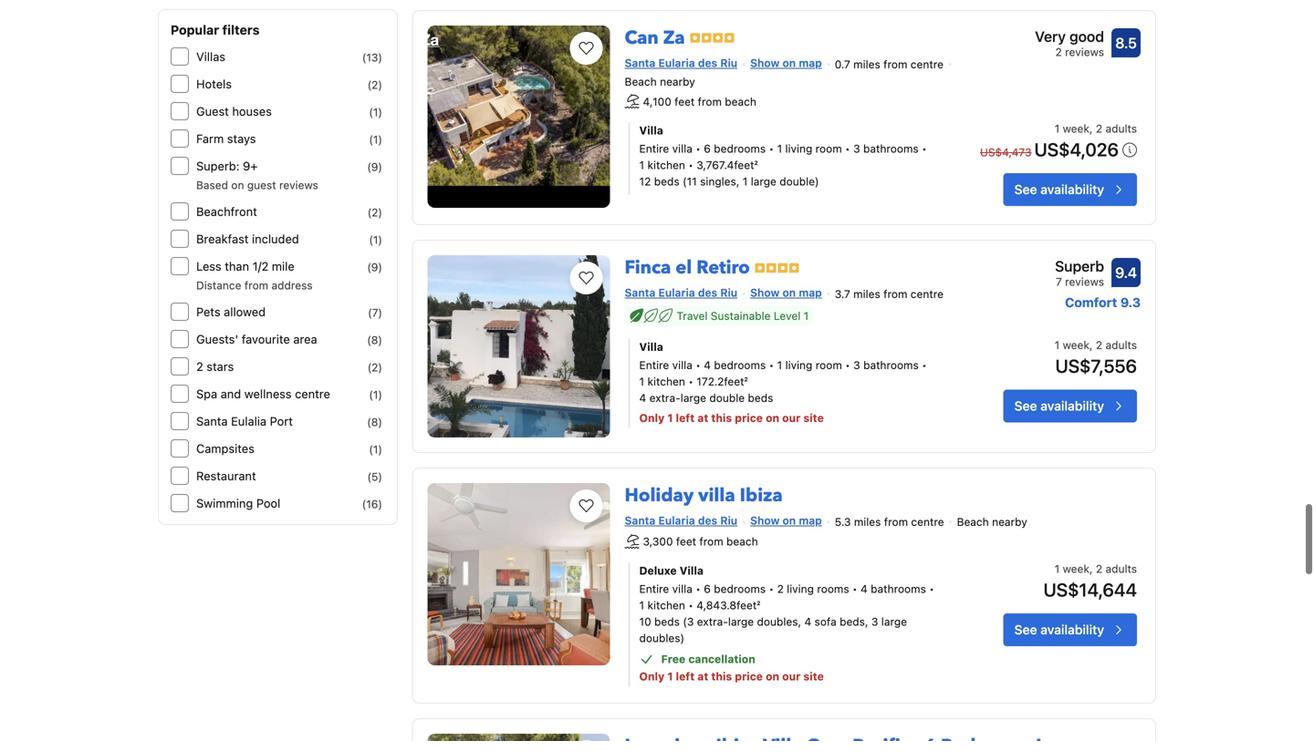 Task type: vqa. For each thing, say whether or not it's contained in the screenshot.
Hotels
yes



Task type: locate. For each thing, give the bounding box(es) containing it.
1 vertical spatial adults
[[1105, 339, 1137, 352]]

(2)
[[367, 78, 382, 91], [367, 206, 382, 219], [367, 361, 382, 374]]

beach right 5.3 miles from centre
[[957, 516, 989, 529]]

1 vertical spatial bathrooms
[[863, 359, 919, 372]]

good
[[1069, 28, 1104, 45]]

1 show on map from the top
[[750, 57, 822, 69]]

centre for 0.7 miles from centre beach nearby
[[910, 58, 943, 71]]

at down the '172.2feet²'
[[697, 412, 708, 425]]

retiro
[[696, 256, 750, 281]]

2 santa eularia des riu from the top
[[625, 287, 737, 299]]

1 adults from the top
[[1105, 122, 1137, 135]]

3 inside 'villa entire villa • 6 bedrooms • 1 living room • 3 bathrooms • 1 kitchen • 3,767.4feet² 12 beds (11 singles, 1 large double)'
[[853, 142, 860, 155]]

2 , from the top
[[1089, 339, 1093, 352]]

0 vertical spatial villa
[[639, 124, 663, 137]]

2 room from the top
[[816, 359, 842, 372]]

1 week , 2 adults us$7,556
[[1055, 339, 1137, 377]]

mile
[[272, 260, 295, 273]]

0 vertical spatial see availability
[[1014, 182, 1104, 197]]

deluxe villa link
[[639, 563, 948, 579]]

availability for finca el retiro
[[1040, 399, 1104, 414]]

villa link up the double)
[[639, 122, 948, 139]]

3 , from the top
[[1089, 563, 1093, 576]]

living inside 'villa entire villa • 6 bedrooms • 1 living room • 3 bathrooms • 1 kitchen • 3,767.4feet² 12 beds (11 singles, 1 large double)'
[[785, 142, 812, 155]]

3 (1) from the top
[[369, 234, 382, 246]]

only up holiday
[[639, 412, 665, 425]]

4 (1) from the top
[[369, 389, 382, 402]]

and
[[221, 387, 241, 401]]

2 villa link from the top
[[639, 339, 948, 355]]

large down the '172.2feet²'
[[681, 392, 706, 405]]

1 vertical spatial (2)
[[367, 206, 382, 219]]

2 availability from the top
[[1040, 399, 1104, 414]]

kitchen inside 'villa entire villa • 6 bedrooms • 1 living room • 3 bathrooms • 1 kitchen • 3,767.4feet² 12 beds (11 singles, 1 large double)'
[[647, 159, 685, 172]]

1 vertical spatial living
[[785, 359, 812, 372]]

at
[[697, 412, 708, 425], [697, 671, 708, 683]]

travel sustainable level 1
[[677, 310, 809, 323]]

miles right 5.3
[[854, 516, 881, 529]]

1 price from the top
[[735, 412, 763, 425]]

2 vertical spatial show on map
[[750, 515, 822, 528]]

2 vertical spatial map
[[799, 515, 822, 528]]

can za link
[[625, 18, 685, 51]]

1 (2) from the top
[[367, 78, 382, 91]]

(2) for hotels
[[367, 78, 382, 91]]

(13)
[[362, 51, 382, 64]]

villa down "deluxe villa"
[[672, 583, 692, 596]]

1 vertical spatial availability
[[1040, 399, 1104, 414]]

2 miles from the top
[[853, 288, 880, 301]]

on up ibiza
[[766, 412, 779, 425]]

0.7
[[835, 58, 850, 71]]

villa link
[[639, 122, 948, 139], [639, 339, 948, 355]]

0 vertical spatial bathrooms
[[863, 142, 919, 155]]

des
[[698, 57, 717, 69], [698, 287, 717, 299], [698, 515, 717, 528]]

adults inside 1 week , 2 adults us$7,556
[[1105, 339, 1137, 352]]

1 kitchen from the top
[[647, 159, 685, 172]]

(2) for 2 stars
[[367, 361, 382, 374]]

on down 'superb: 9+'
[[231, 179, 244, 192]]

2 vertical spatial see availability link
[[1003, 614, 1137, 647]]

left
[[676, 412, 695, 425], [676, 671, 695, 683]]

4 up the '172.2feet²'
[[704, 359, 711, 372]]

2 vertical spatial villa
[[680, 565, 704, 578]]

large inside villa entire villa • 4 bedrooms • 1 living room • 3 bathrooms • 1 kitchen • 172.2feet² 4 extra-large double beds only 1 left at this price on our site
[[681, 392, 706, 405]]

• up 3,767.4feet²
[[696, 142, 701, 155]]

3 inside entire villa • 6 bedrooms • 2 living rooms • 4 bathrooms • 1 kitchen • 4,843.8feet² 10 beds (3 extra-large doubles, 4 sofa beds, 3 large doubles)
[[871, 616, 878, 629]]

1 vertical spatial this
[[711, 671, 732, 683]]

villa down 'travel' at right
[[672, 359, 692, 372]]

2 week from the top
[[1063, 339, 1089, 352]]

adults inside 1 week , 2 adults us$14,644
[[1105, 563, 1137, 576]]

eularia for 4,100
[[658, 57, 695, 69]]

1 see availability link from the top
[[1003, 174, 1137, 206]]

centre
[[910, 58, 943, 71], [910, 288, 944, 301], [295, 387, 330, 401], [911, 516, 944, 529]]

2 left from the top
[[676, 671, 695, 683]]

santa up 3,300
[[625, 515, 655, 528]]

1 vertical spatial 3
[[853, 359, 860, 372]]

1 inside 1 week , 2 adults us$7,556
[[1055, 339, 1060, 352]]

2 up us$14,644
[[1096, 563, 1102, 576]]

2
[[1055, 46, 1062, 58], [1096, 122, 1102, 135], [1096, 339, 1102, 352], [196, 360, 203, 374], [1096, 563, 1102, 576], [777, 583, 784, 596]]

room up the double)
[[815, 142, 842, 155]]

entire inside 'villa entire villa • 6 bedrooms • 1 living room • 3 bathrooms • 1 kitchen • 3,767.4feet² 12 beds (11 singles, 1 large double)'
[[639, 142, 669, 155]]

campsites
[[196, 442, 255, 456]]

2 vertical spatial entire
[[639, 583, 669, 596]]

entire inside entire villa • 6 bedrooms • 2 living rooms • 4 bathrooms • 1 kitchen • 4,843.8feet² 10 beds (3 extra-large doubles, 4 sofa beds, 3 large doubles)
[[639, 583, 669, 596]]

see for can za
[[1014, 182, 1037, 197]]

1 vertical spatial extra-
[[697, 616, 728, 629]]

4 right rooms
[[861, 583, 868, 596]]

2 6 from the top
[[704, 583, 711, 596]]

extra-
[[649, 392, 681, 405], [697, 616, 728, 629]]

reviews inside very good 2 reviews
[[1065, 46, 1104, 58]]

room for can za
[[815, 142, 842, 155]]

1 eularia from the top
[[658, 57, 695, 69]]

on inside villa entire villa • 4 bedrooms • 1 living room • 3 bathrooms • 1 kitchen • 172.2feet² 4 extra-large double beds only 1 left at this price on our site
[[766, 412, 779, 425]]

price down double
[[735, 412, 763, 425]]

extra- left double
[[649, 392, 681, 405]]

2 up us$4,026
[[1096, 122, 1102, 135]]

2 down deluxe villa link
[[777, 583, 784, 596]]

1 entire from the top
[[639, 142, 669, 155]]

price down cancellation
[[735, 671, 763, 683]]

beach
[[625, 75, 657, 88], [957, 516, 989, 529]]

see availability for can za
[[1014, 182, 1104, 197]]

miles right '0.7'
[[853, 58, 880, 71]]

1 villa link from the top
[[639, 122, 948, 139]]

1 only from the top
[[639, 412, 665, 425]]

show for 3.7 miles from centre
[[750, 287, 780, 299]]

beach down ibiza
[[726, 536, 758, 548]]

map for 0.7 miles from centre
[[799, 57, 822, 69]]

2 vertical spatial santa eularia des riu
[[625, 515, 737, 528]]

can za image
[[428, 26, 610, 208]]

,
[[1089, 122, 1093, 135], [1089, 339, 1093, 352], [1089, 563, 1093, 576]]

0 vertical spatial see availability link
[[1003, 174, 1137, 206]]

from for 5.3 miles from centre
[[884, 516, 908, 529]]

(7)
[[368, 307, 382, 319]]

2 (8) from the top
[[367, 416, 382, 429]]

villa link down level
[[639, 339, 948, 355]]

see availability for finca el retiro
[[1014, 399, 1104, 414]]

1 6 from the top
[[704, 142, 711, 155]]

6
[[704, 142, 711, 155], [704, 583, 711, 596]]

1 vertical spatial left
[[676, 671, 695, 683]]

0 horizontal spatial beach
[[625, 75, 657, 88]]

0 vertical spatial ,
[[1089, 122, 1093, 135]]

1 vertical spatial reviews
[[279, 179, 318, 192]]

left down free
[[676, 671, 695, 683]]

2 vertical spatial des
[[698, 515, 717, 528]]

bedrooms inside 'villa entire villa • 6 bedrooms • 1 living room • 3 bathrooms • 1 kitchen • 3,767.4feet² 12 beds (11 singles, 1 large double)'
[[714, 142, 766, 155]]

• down "deluxe villa"
[[696, 583, 701, 596]]

entire
[[639, 142, 669, 155], [639, 359, 669, 372], [639, 583, 669, 596]]

1 see from the top
[[1014, 182, 1037, 197]]

2 vertical spatial adults
[[1105, 563, 1137, 576]]

centre for spa and wellness centre
[[295, 387, 330, 401]]

0 vertical spatial villa link
[[639, 122, 948, 139]]

superb: 9+
[[196, 159, 258, 173]]

see availability down us$14,644
[[1014, 623, 1104, 638]]

comfort 9.3
[[1065, 295, 1141, 310]]

0 vertical spatial (8)
[[367, 334, 382, 347]]

(8) down (7)
[[367, 334, 382, 347]]

feet right 3,300
[[676, 536, 696, 548]]

0 vertical spatial map
[[799, 57, 822, 69]]

1 (1) from the top
[[369, 106, 382, 119]]

1 at from the top
[[697, 412, 708, 425]]

bathrooms inside entire villa • 6 bedrooms • 2 living rooms • 4 bathrooms • 1 kitchen • 4,843.8feet² 10 beds (3 extra-large doubles, 4 sofa beds, 3 large doubles)
[[871, 583, 926, 596]]

172.2feet²
[[697, 376, 748, 388]]

santa eularia des riu down 'el'
[[625, 287, 737, 299]]

0 vertical spatial see
[[1014, 182, 1037, 197]]

beds right double
[[748, 392, 773, 405]]

our
[[782, 412, 801, 425], [782, 671, 801, 683]]

bathrooms inside 'villa entire villa • 6 bedrooms • 1 living room • 3 bathrooms • 1 kitchen • 3,767.4feet² 12 beds (11 singles, 1 large double)'
[[863, 142, 919, 155]]

2 vertical spatial riu
[[720, 515, 737, 528]]

1 horizontal spatial nearby
[[992, 516, 1027, 529]]

adults
[[1105, 122, 1137, 135], [1105, 339, 1137, 352], [1105, 563, 1137, 576]]

this inside villa entire villa • 4 bedrooms • 1 living room • 3 bathrooms • 1 kitchen • 172.2feet² 4 extra-large double beds only 1 left at this price on our site
[[711, 412, 732, 425]]

eularia down 'el'
[[658, 287, 695, 299]]

bedrooms inside villa entire villa • 4 bedrooms • 1 living room • 3 bathrooms • 1 kitchen • 172.2feet² 4 extra-large double beds only 1 left at this price on our site
[[714, 359, 766, 372]]

0 vertical spatial reviews
[[1065, 46, 1104, 58]]

santa eularia des riu down za
[[625, 57, 737, 69]]

2 vertical spatial reviews
[[1065, 276, 1104, 289]]

0 vertical spatial this
[[711, 412, 732, 425]]

2 (9) from the top
[[367, 261, 382, 274]]

this
[[711, 412, 732, 425], [711, 671, 732, 683]]

2 show from the top
[[750, 287, 780, 299]]

2 inside very good 2 reviews
[[1055, 46, 1062, 58]]

villa inside 'villa entire villa • 6 bedrooms • 1 living room • 3 bathrooms • 1 kitchen • 3,767.4feet² 12 beds (11 singles, 1 large double)'
[[672, 142, 692, 155]]

riu for 5.3 miles from centre
[[720, 515, 737, 528]]

villa entire villa • 6 bedrooms • 1 living room • 3 bathrooms • 1 kitchen • 3,767.4feet² 12 beds (11 singles, 1 large double)
[[639, 124, 927, 188]]

3 des from the top
[[698, 515, 717, 528]]

(9) for superb: 9+
[[367, 161, 382, 173]]

2 vertical spatial kitchen
[[647, 600, 685, 612]]

1 this from the top
[[711, 412, 732, 425]]

show up 4,100 feet from beach
[[750, 57, 780, 69]]

1 up 12
[[639, 159, 644, 172]]

des up 3,300 feet from beach
[[698, 515, 717, 528]]

0 vertical spatial beach
[[725, 95, 756, 108]]

centre for 5.3 miles from centre
[[911, 516, 944, 529]]

3 eularia from the top
[[658, 515, 695, 528]]

2 (2) from the top
[[367, 206, 382, 219]]

address
[[271, 279, 313, 292]]

0 vertical spatial left
[[676, 412, 695, 425]]

bedrooms inside entire villa • 6 bedrooms • 2 living rooms • 4 bathrooms • 1 kitchen • 4,843.8feet² 10 beds (3 extra-large doubles, 4 sofa beds, 3 large doubles)
[[714, 583, 766, 596]]

extra- inside entire villa • 6 bedrooms • 2 living rooms • 4 bathrooms • 1 kitchen • 4,843.8feet² 10 beds (3 extra-large doubles, 4 sofa beds, 3 large doubles)
[[697, 616, 728, 629]]

guests'
[[196, 333, 238, 346]]

kitchen inside villa entire villa • 4 bedrooms • 1 living room • 3 bathrooms • 1 kitchen • 172.2feet² 4 extra-large double beds only 1 left at this price on our site
[[647, 376, 685, 388]]

large
[[751, 175, 776, 188], [681, 392, 706, 405], [728, 616, 754, 629], [881, 616, 907, 629]]

riu down retiro
[[720, 287, 737, 299]]

(8) for area
[[367, 334, 382, 347]]

villa down finca
[[639, 341, 663, 354]]

from right 5.3
[[884, 516, 908, 529]]

1 week , 2 adults
[[1055, 122, 1137, 135]]

area
[[293, 333, 317, 346]]

1 vertical spatial at
[[697, 671, 708, 683]]

superb
[[1055, 258, 1104, 275]]

beach down the 0.7 miles from centre beach nearby
[[725, 95, 756, 108]]

santa for 3.7 miles from centre
[[625, 287, 655, 299]]

1 map from the top
[[799, 57, 822, 69]]

miles for 5.3
[[854, 516, 881, 529]]

1 vertical spatial room
[[816, 359, 842, 372]]

1 vertical spatial miles
[[853, 288, 880, 301]]

week for us$14,644
[[1063, 563, 1089, 576]]

pets
[[196, 305, 220, 319]]

level
[[774, 310, 801, 323]]

2 this from the top
[[711, 671, 732, 683]]

4
[[704, 359, 711, 372], [639, 392, 646, 405], [861, 583, 868, 596], [804, 616, 811, 629]]

1 vertical spatial (8)
[[367, 416, 382, 429]]

miles for 3.7
[[853, 288, 880, 301]]

0 vertical spatial entire
[[639, 142, 669, 155]]

, for us$14,644
[[1089, 563, 1093, 576]]

bedrooms for finca el retiro
[[714, 359, 766, 372]]

beds
[[654, 175, 679, 188], [748, 392, 773, 405], [654, 616, 680, 629]]

, inside 1 week , 2 adults us$14,644
[[1089, 563, 1093, 576]]

1 santa eularia des riu from the top
[[625, 57, 737, 69]]

des up 'travel' at right
[[698, 287, 717, 299]]

beds inside entire villa • 6 bedrooms • 2 living rooms • 4 bathrooms • 1 kitchen • 4,843.8feet² 10 beds (3 extra-large doubles, 4 sofa beds, 3 large doubles)
[[654, 616, 680, 629]]

2 up us$7,556
[[1096, 339, 1102, 352]]

0 vertical spatial only
[[639, 412, 665, 425]]

1 see availability from the top
[[1014, 182, 1104, 197]]

6 inside 'villa entire villa • 6 bedrooms • 1 living room • 3 bathrooms • 1 kitchen • 3,767.4feet² 12 beds (11 singles, 1 large double)'
[[704, 142, 711, 155]]

0 horizontal spatial extra-
[[649, 392, 681, 405]]

• down the 3.7 miles from centre
[[922, 359, 927, 372]]

riu for 3.7 miles from centre
[[720, 287, 737, 299]]

1 our from the top
[[782, 412, 801, 425]]

beds right 12
[[654, 175, 679, 188]]

show on map for 3.7 miles from centre
[[750, 287, 822, 299]]

3 show on map from the top
[[750, 515, 822, 528]]

centre inside the 0.7 miles from centre beach nearby
[[910, 58, 943, 71]]

1 vertical spatial see availability link
[[1003, 390, 1137, 423]]

map
[[799, 57, 822, 69], [799, 287, 822, 299], [799, 515, 822, 528]]

1 vertical spatial entire
[[639, 359, 669, 372]]

adults up us$4,026
[[1105, 122, 1137, 135]]

0 vertical spatial riu
[[720, 57, 737, 69]]

0 horizontal spatial nearby
[[660, 75, 695, 88]]

1 left the '172.2feet²'
[[639, 376, 644, 388]]

1 vertical spatial see
[[1014, 399, 1037, 414]]

3 availability from the top
[[1040, 623, 1104, 638]]

kitchen up 10
[[647, 600, 685, 612]]

room inside villa entire villa • 4 bedrooms • 1 living room • 3 bathrooms • 1 kitchen • 172.2feet² 4 extra-large double beds only 1 left at this price on our site
[[816, 359, 842, 372]]

see availability down us$7,556
[[1014, 399, 1104, 414]]

reviews for on
[[279, 179, 318, 192]]

0 vertical spatial (2)
[[367, 78, 382, 91]]

villa entire villa • 4 bedrooms • 1 living room • 3 bathrooms • 1 kitchen • 172.2feet² 4 extra-large double beds only 1 left at this price on our site
[[639, 341, 927, 425]]

1 availability from the top
[[1040, 182, 1104, 197]]

only down free
[[639, 671, 665, 683]]

living for can za
[[785, 142, 812, 155]]

2 bedrooms from the top
[[714, 359, 766, 372]]

za
[[663, 26, 685, 51]]

show up travel sustainable level 1
[[750, 287, 780, 299]]

living down level
[[785, 359, 812, 372]]

2 vertical spatial show
[[750, 515, 780, 528]]

• down level
[[769, 359, 774, 372]]

riu
[[720, 57, 737, 69], [720, 287, 737, 299], [720, 515, 737, 528]]

villa inside 'villa entire villa • 6 bedrooms • 1 living room • 3 bathrooms • 1 kitchen • 3,767.4feet² 12 beds (11 singles, 1 large double)'
[[639, 124, 663, 137]]

week up us$4,026
[[1063, 122, 1089, 135]]

1 room from the top
[[815, 142, 842, 155]]

2 see availability from the top
[[1014, 399, 1104, 414]]

from right '0.7'
[[883, 58, 907, 71]]

only
[[639, 412, 665, 425], [639, 671, 665, 683]]

living down deluxe villa link
[[787, 583, 814, 596]]

3.7 miles from centre
[[835, 288, 944, 301]]

finca
[[625, 256, 671, 281]]

included
[[252, 232, 299, 246]]

1 vertical spatial villa
[[639, 341, 663, 354]]

beds inside villa entire villa • 4 bedrooms • 1 living room • 3 bathrooms • 1 kitchen • 172.2feet² 4 extra-large double beds only 1 left at this price on our site
[[748, 392, 773, 405]]

our down doubles,
[[782, 671, 801, 683]]

villa down 3,300 feet from beach
[[680, 565, 704, 578]]

1 des from the top
[[698, 57, 717, 69]]

2 vertical spatial bedrooms
[[714, 583, 766, 596]]

0 vertical spatial week
[[1063, 122, 1089, 135]]

1 left from the top
[[676, 412, 695, 425]]

3 week from the top
[[1063, 563, 1089, 576]]

1 vertical spatial beach
[[726, 536, 758, 548]]

superb element
[[1055, 256, 1104, 278]]

large inside 'villa entire villa • 6 bedrooms • 1 living room • 3 bathrooms • 1 kitchen • 3,767.4feet² 12 beds (11 singles, 1 large double)'
[[751, 175, 776, 188]]

large left the double)
[[751, 175, 776, 188]]

des for 5.3 miles from centre
[[698, 515, 717, 528]]

living up the double)
[[785, 142, 812, 155]]

(8) up the (5)
[[367, 416, 382, 429]]

show for 0.7 miles from centre
[[750, 57, 780, 69]]

1 riu from the top
[[720, 57, 737, 69]]

1 bedrooms from the top
[[714, 142, 766, 155]]

nearby
[[660, 75, 695, 88], [992, 516, 1027, 529]]

0 vertical spatial site
[[803, 412, 824, 425]]

3 kitchen from the top
[[647, 600, 685, 612]]

3,767.4feet²
[[697, 159, 758, 172]]

0 vertical spatial adults
[[1105, 122, 1137, 135]]

0 vertical spatial living
[[785, 142, 812, 155]]

0 vertical spatial room
[[815, 142, 842, 155]]

week inside 1 week , 2 adults us$14,644
[[1063, 563, 1089, 576]]

4,843.8feet²
[[697, 600, 760, 612]]

guest
[[196, 104, 229, 118]]

week up us$7,556
[[1063, 339, 1089, 352]]

3 adults from the top
[[1105, 563, 1137, 576]]

hotels
[[196, 77, 232, 91]]

1 miles from the top
[[853, 58, 880, 71]]

bathrooms for finca el retiro
[[863, 359, 919, 372]]

7
[[1056, 276, 1062, 289]]

villa down 4,100
[[639, 124, 663, 137]]

entire for finca
[[639, 359, 669, 372]]

2 vertical spatial eularia
[[658, 515, 695, 528]]

centre left beach nearby
[[911, 516, 944, 529]]

sofa
[[814, 616, 837, 629]]

1 vertical spatial ,
[[1089, 339, 1093, 352]]

1 vertical spatial villa link
[[639, 339, 948, 355]]

1 vertical spatial (9)
[[367, 261, 382, 274]]

availability for can za
[[1040, 182, 1104, 197]]

2 show on map from the top
[[750, 287, 822, 299]]

1 vertical spatial site
[[803, 671, 824, 683]]

2 vertical spatial week
[[1063, 563, 1089, 576]]

sustainable
[[711, 310, 771, 323]]

eularia down za
[[658, 57, 695, 69]]

des up 4,100 feet from beach
[[698, 57, 717, 69]]

3 riu from the top
[[720, 515, 737, 528]]

can za
[[625, 26, 685, 51]]

on down ibiza
[[782, 515, 796, 528]]

1 vertical spatial price
[[735, 671, 763, 683]]

, up us$14,644
[[1089, 563, 1093, 576]]

see availability link for finca el retiro
[[1003, 390, 1137, 423]]

, inside 1 week , 2 adults us$7,556
[[1089, 339, 1093, 352]]

0 vertical spatial miles
[[853, 58, 880, 71]]

3 (2) from the top
[[367, 361, 382, 374]]

bedrooms for can za
[[714, 142, 766, 155]]

2 vertical spatial (2)
[[367, 361, 382, 374]]

left up 'holiday villa ibiza' link
[[676, 412, 695, 425]]

at inside villa entire villa • 4 bedrooms • 1 living room • 3 bathrooms • 1 kitchen • 172.2feet² 4 extra-large double beds only 1 left at this price on our site
[[697, 412, 708, 425]]

week inside 1 week , 2 adults us$7,556
[[1063, 339, 1089, 352]]

2 vertical spatial living
[[787, 583, 814, 596]]

1 vertical spatial eularia
[[658, 287, 695, 299]]

popular filters
[[171, 22, 260, 37]]

villa left ibiza
[[698, 484, 735, 509]]

at down free cancellation in the right of the page
[[697, 671, 708, 683]]

des for 0.7 miles from centre
[[698, 57, 717, 69]]

reviews down good
[[1065, 46, 1104, 58]]

centre for 3.7 miles from centre
[[910, 288, 944, 301]]

adults up us$14,644
[[1105, 563, 1137, 576]]

kitchen for can
[[647, 159, 685, 172]]

map left 5.3
[[799, 515, 822, 528]]

2 vertical spatial see
[[1014, 623, 1037, 638]]

wellness
[[244, 387, 292, 401]]

availability
[[1040, 182, 1104, 197], [1040, 399, 1104, 414], [1040, 623, 1104, 638]]

3 inside villa entire villa • 4 bedrooms • 1 living room • 3 bathrooms • 1 kitchen • 172.2feet² 4 extra-large double beds only 1 left at this price on our site
[[853, 359, 860, 372]]

2 vertical spatial 3
[[871, 616, 878, 629]]

beach inside the 0.7 miles from centre beach nearby
[[625, 75, 657, 88]]

beach for 4,100 feet from beach
[[725, 95, 756, 108]]

1 vertical spatial des
[[698, 287, 717, 299]]

0 vertical spatial kitchen
[[647, 159, 685, 172]]

room down 3.7
[[816, 359, 842, 372]]

2 map from the top
[[799, 287, 822, 299]]

living inside villa entire villa • 4 bedrooms • 1 living room • 3 bathrooms • 1 kitchen • 172.2feet² 4 extra-large double beds only 1 left at this price on our site
[[785, 359, 812, 372]]

show on map left '0.7'
[[750, 57, 822, 69]]

0 vertical spatial 6
[[704, 142, 711, 155]]

free
[[661, 653, 686, 666]]

3 entire from the top
[[639, 583, 669, 596]]

0 vertical spatial (9)
[[367, 161, 382, 173]]

santa eulalia port
[[196, 415, 293, 428]]

santa for 0.7 miles from centre
[[625, 57, 655, 69]]

eularia
[[658, 57, 695, 69], [658, 287, 695, 299], [658, 515, 695, 528]]

3 miles from the top
[[854, 516, 881, 529]]

from inside the 0.7 miles from centre beach nearby
[[883, 58, 907, 71]]

week up us$14,644
[[1063, 563, 1089, 576]]

entire inside villa entire villa • 4 bedrooms • 1 living room • 3 bathrooms • 1 kitchen • 172.2feet² 4 extra-large double beds only 1 left at this price on our site
[[639, 359, 669, 372]]

3 show from the top
[[750, 515, 780, 528]]

bedrooms up the '172.2feet²'
[[714, 359, 766, 372]]

2 see from the top
[[1014, 399, 1037, 414]]

0 vertical spatial eularia
[[658, 57, 695, 69]]

2 see availability link from the top
[[1003, 390, 1137, 423]]

2 vertical spatial availability
[[1040, 623, 1104, 638]]

our up ibiza
[[782, 412, 801, 425]]

2 adults from the top
[[1105, 339, 1137, 352]]

map left '0.7'
[[799, 57, 822, 69]]

feet right 4,100
[[674, 95, 695, 108]]

5 (1) from the top
[[369, 443, 382, 456]]

site inside villa entire villa • 4 bedrooms • 1 living room • 3 bathrooms • 1 kitchen • 172.2feet² 4 extra-large double beds only 1 left at this price on our site
[[803, 412, 824, 425]]

week for us$7,556
[[1063, 339, 1089, 352]]

2 vertical spatial miles
[[854, 516, 881, 529]]

2 (1) from the top
[[369, 133, 382, 146]]

1 vertical spatial kitchen
[[647, 376, 685, 388]]

• up (3
[[688, 600, 693, 612]]

0 vertical spatial show on map
[[750, 57, 822, 69]]

1
[[1055, 122, 1060, 135], [777, 142, 782, 155], [639, 159, 644, 172], [743, 175, 748, 188], [804, 310, 809, 323], [1055, 339, 1060, 352], [777, 359, 782, 372], [639, 376, 644, 388], [667, 412, 673, 425], [1055, 563, 1060, 576], [639, 600, 644, 612], [667, 671, 673, 683]]

1 vertical spatial beds
[[748, 392, 773, 405]]

3 santa eularia des riu from the top
[[625, 515, 737, 528]]

0 vertical spatial at
[[697, 412, 708, 425]]

show on map down ibiza
[[750, 515, 822, 528]]

2 site from the top
[[803, 671, 824, 683]]

• up the '172.2feet²'
[[696, 359, 701, 372]]

see for finca el retiro
[[1014, 399, 1037, 414]]

left inside villa entire villa • 4 bedrooms • 1 living room • 3 bathrooms • 1 kitchen • 172.2feet² 4 extra-large double beds only 1 left at this price on our site
[[676, 412, 695, 425]]

2 vertical spatial bathrooms
[[871, 583, 926, 596]]

3 for can za
[[853, 142, 860, 155]]

see availability link for can za
[[1003, 174, 1137, 206]]

2 vertical spatial beds
[[654, 616, 680, 629]]

(9)
[[367, 161, 382, 173], [367, 261, 382, 274]]

see availability
[[1014, 182, 1104, 197], [1014, 399, 1104, 414], [1014, 623, 1104, 638]]

1 show from the top
[[750, 57, 780, 69]]

map for 5.3 miles from centre
[[799, 515, 822, 528]]

1 horizontal spatial extra-
[[697, 616, 728, 629]]

1 vertical spatial bedrooms
[[714, 359, 766, 372]]

rooms
[[817, 583, 849, 596]]

, up us$7,556
[[1089, 339, 1093, 352]]

beach for 3,300 feet from beach
[[726, 536, 758, 548]]

beds,
[[840, 616, 868, 629]]

santa eularia des riu for 3,300
[[625, 515, 737, 528]]

than
[[225, 260, 249, 273]]

3 map from the top
[[799, 515, 822, 528]]

extra- inside villa entire villa • 4 bedrooms • 1 living room • 3 bathrooms • 1 kitchen • 172.2feet² 4 extra-large double beds only 1 left at this price on our site
[[649, 392, 681, 405]]

2 riu from the top
[[720, 287, 737, 299]]

0 vertical spatial our
[[782, 412, 801, 425]]

1 vertical spatial show on map
[[750, 287, 822, 299]]

bathrooms inside villa entire villa • 4 bedrooms • 1 living room • 3 bathrooms • 1 kitchen • 172.2feet² 4 extra-large double beds only 1 left at this price on our site
[[863, 359, 919, 372]]

0 vertical spatial des
[[698, 57, 717, 69]]

1 horizontal spatial beach
[[957, 516, 989, 529]]

very
[[1035, 28, 1066, 45]]

only inside villa entire villa • 4 bedrooms • 1 living room • 3 bathrooms • 1 kitchen • 172.2feet² 4 extra-large double beds only 1 left at this price on our site
[[639, 412, 665, 425]]

1 vertical spatial 6
[[704, 583, 711, 596]]

reviews right guest
[[279, 179, 318, 192]]

kitchen for finca
[[647, 376, 685, 388]]

us$7,556
[[1055, 355, 1137, 377]]

0 vertical spatial nearby
[[660, 75, 695, 88]]

3 bedrooms from the top
[[714, 583, 766, 596]]

centre right '0.7'
[[910, 58, 943, 71]]

, up us$4,026
[[1089, 122, 1093, 135]]

from right 4,100
[[698, 95, 722, 108]]

based
[[196, 179, 228, 192]]

see availability link
[[1003, 174, 1137, 206], [1003, 390, 1137, 423], [1003, 614, 1137, 647]]

3
[[853, 142, 860, 155], [853, 359, 860, 372], [871, 616, 878, 629]]

0 vertical spatial 3
[[853, 142, 860, 155]]

2 vertical spatial see availability
[[1014, 623, 1104, 638]]

0 vertical spatial beach
[[625, 75, 657, 88]]

1 vertical spatial santa eularia des riu
[[625, 287, 737, 299]]

extra- down 4,843.8feet²
[[697, 616, 728, 629]]

3 see availability link from the top
[[1003, 614, 1137, 647]]

• left us$4,473 at the right of page
[[922, 142, 927, 155]]

des for 3.7 miles from centre
[[698, 287, 717, 299]]

1 inside 1 week , 2 adults us$14,644
[[1055, 563, 1060, 576]]

pool
[[256, 497, 280, 511]]

0 vertical spatial show
[[750, 57, 780, 69]]

1 vertical spatial week
[[1063, 339, 1089, 352]]

1 (8) from the top
[[367, 334, 382, 347]]

(11
[[683, 175, 697, 188]]

room inside 'villa entire villa • 6 bedrooms • 1 living room • 3 bathrooms • 1 kitchen • 3,767.4feet² 12 beds (11 singles, 1 large double)'
[[815, 142, 842, 155]]

2 kitchen from the top
[[647, 376, 685, 388]]

availability down us$14,644
[[1040, 623, 1104, 638]]

2 des from the top
[[698, 287, 717, 299]]

miles inside the 0.7 miles from centre beach nearby
[[853, 58, 880, 71]]

0 vertical spatial santa eularia des riu
[[625, 57, 737, 69]]

1 (9) from the top
[[367, 161, 382, 173]]

1 site from the top
[[803, 412, 824, 425]]

villa inside villa entire villa • 4 bedrooms • 1 living room • 3 bathrooms • 1 kitchen • 172.2feet² 4 extra-large double beds only 1 left at this price on our site
[[639, 341, 663, 354]]

2 entire from the top
[[639, 359, 669, 372]]

room
[[815, 142, 842, 155], [816, 359, 842, 372]]



Task type: describe. For each thing, give the bounding box(es) containing it.
villas
[[196, 50, 225, 63]]

2 inside entire villa • 6 bedrooms • 2 living rooms • 4 bathrooms • 1 kitchen • 4,843.8feet² 10 beds (3 extra-large doubles, 4 sofa beds, 3 large doubles)
[[777, 583, 784, 596]]

3,300
[[643, 536, 673, 548]]

price inside villa entire villa • 4 bedrooms • 1 living room • 3 bathrooms • 1 kitchen • 172.2feet² 4 extra-large double beds only 1 left at this price on our site
[[735, 412, 763, 425]]

1 inside entire villa • 6 bedrooms • 2 living rooms • 4 bathrooms • 1 kitchen • 4,843.8feet² 10 beds (3 extra-large doubles, 4 sofa beds, 3 large doubles)
[[639, 600, 644, 612]]

12
[[639, 175, 651, 188]]

1 week , 2 adults us$14,644
[[1043, 563, 1137, 601]]

1 vertical spatial nearby
[[992, 516, 1027, 529]]

6 inside entire villa • 6 bedrooms • 2 living rooms • 4 bathrooms • 1 kitchen • 4,843.8feet² 10 beds (3 extra-large doubles, 4 sofa beds, 3 large doubles)
[[704, 583, 711, 596]]

• down deluxe villa link
[[769, 583, 774, 596]]

popular
[[171, 22, 219, 37]]

pets allowed
[[196, 305, 266, 319]]

bathrooms for can za
[[863, 142, 919, 155]]

from for 4,100 feet from beach
[[698, 95, 722, 108]]

3 see availability from the top
[[1014, 623, 1104, 638]]

spa and wellness centre
[[196, 387, 330, 401]]

el
[[676, 256, 692, 281]]

map for 3.7 miles from centre
[[799, 287, 822, 299]]

9.3
[[1120, 295, 1141, 310]]

comfort
[[1065, 295, 1117, 310]]

villa inside deluxe villa link
[[680, 565, 704, 578]]

3 for finca el retiro
[[853, 359, 860, 372]]

2 inside 1 week , 2 adults us$7,556
[[1096, 339, 1102, 352]]

reviews inside superb 7 reviews
[[1065, 276, 1104, 289]]

2 eularia from the top
[[658, 287, 695, 299]]

distance
[[196, 279, 241, 292]]

miles for 0.7
[[853, 58, 880, 71]]

living inside entire villa • 6 bedrooms • 2 living rooms • 4 bathrooms • 1 kitchen • 4,843.8feet² 10 beds (3 extra-large doubles, 4 sofa beds, 3 large doubles)
[[787, 583, 814, 596]]

holiday
[[625, 484, 694, 509]]

on up level
[[782, 287, 796, 299]]

holiday villa ibiza image
[[428, 484, 610, 666]]

can
[[625, 26, 659, 51]]

2 at from the top
[[697, 671, 708, 683]]

2 inside 1 week , 2 adults us$14,644
[[1096, 563, 1102, 576]]

breakfast included
[[196, 232, 299, 246]]

holiday villa ibiza
[[625, 484, 783, 509]]

1 up the double)
[[777, 142, 782, 155]]

eulalia
[[231, 415, 267, 428]]

villa for can
[[639, 124, 663, 137]]

large down 4,843.8feet²
[[728, 616, 754, 629]]

singles,
[[700, 175, 739, 188]]

(16)
[[362, 498, 382, 511]]

2 our from the top
[[782, 671, 801, 683]]

from for 3,300 feet from beach
[[699, 536, 723, 548]]

very good 2 reviews
[[1035, 28, 1104, 58]]

finca el retiro image
[[428, 256, 610, 438]]

adults for us$14,644
[[1105, 563, 1137, 576]]

scored 9.4 element
[[1111, 258, 1141, 288]]

less
[[196, 260, 221, 273]]

from for 0.7 miles from centre beach nearby
[[883, 58, 907, 71]]

villa link for can za
[[639, 122, 948, 139]]

deluxe
[[639, 565, 677, 578]]

• down '0.7'
[[845, 142, 850, 155]]

beach nearby
[[957, 516, 1027, 529]]

less than 1/2 mile
[[196, 260, 295, 273]]

5.3
[[835, 516, 851, 529]]

doubles)
[[639, 632, 685, 645]]

from for 3.7 miles from centre
[[883, 288, 907, 301]]

adults for us$7,556
[[1105, 339, 1137, 352]]

our inside villa entire villa • 4 bedrooms • 1 living room • 3 bathrooms • 1 kitchen • 172.2feet² 4 extra-large double beds only 1 left at this price on our site
[[782, 412, 801, 425]]

room for finca el retiro
[[816, 359, 842, 372]]

allowed
[[224, 305, 266, 319]]

guests' favourite area
[[196, 333, 317, 346]]

(5)
[[367, 471, 382, 484]]

superb:
[[196, 159, 240, 173]]

double
[[709, 392, 745, 405]]

(8) for port
[[367, 416, 382, 429]]

us$14,644
[[1043, 579, 1137, 601]]

free cancellation
[[661, 653, 755, 666]]

living for finca el retiro
[[785, 359, 812, 372]]

4,100 feet from beach
[[643, 95, 756, 108]]

from down 1/2
[[244, 279, 268, 292]]

swimming pool
[[196, 497, 280, 511]]

finca el retiro
[[625, 256, 750, 281]]

show for 5.3 miles from centre
[[750, 515, 780, 528]]

on left '0.7'
[[782, 57, 796, 69]]

entire villa • 6 bedrooms • 2 living rooms • 4 bathrooms • 1 kitchen • 4,843.8feet² 10 beds (3 extra-large doubles, 4 sofa beds, 3 large doubles)
[[639, 583, 934, 645]]

, for us$7,556
[[1089, 339, 1093, 352]]

guest houses
[[196, 104, 272, 118]]

1 down free
[[667, 671, 673, 683]]

2 left "stars"
[[196, 360, 203, 374]]

entire for can
[[639, 142, 669, 155]]

0.7 miles from centre beach nearby
[[625, 58, 943, 88]]

santa eularia des riu for 4,100
[[625, 57, 737, 69]]

4 left the sofa
[[804, 616, 811, 629]]

1 vertical spatial beach
[[957, 516, 989, 529]]

houses
[[232, 104, 272, 118]]

large right beds,
[[881, 616, 907, 629]]

favourite
[[242, 333, 290, 346]]

• down the 0.7 miles from centre beach nearby
[[769, 142, 774, 155]]

feet for 3,300
[[676, 536, 696, 548]]

(1) for breakfast included
[[369, 234, 382, 246]]

kitchen inside entire villa • 6 bedrooms • 2 living rooms • 4 bathrooms • 1 kitchen • 4,843.8feet² 10 beds (3 extra-large doubles, 4 sofa beds, 3 large doubles)
[[647, 600, 685, 612]]

villa for finca
[[639, 341, 663, 354]]

• left the '172.2feet²'
[[688, 376, 693, 388]]

scored 8.5 element
[[1111, 28, 1141, 57]]

1 down 3,767.4feet²
[[743, 175, 748, 188]]

santa for 5.3 miles from centre
[[625, 515, 655, 528]]

santa down the spa
[[196, 415, 228, 428]]

beds inside 'villa entire villa • 6 bedrooms • 1 living room • 3 bathrooms • 1 kitchen • 3,767.4feet² 12 beds (11 singles, 1 large double)'
[[654, 175, 679, 188]]

feet for 4,100
[[674, 95, 695, 108]]

reviews for good
[[1065, 46, 1104, 58]]

• up (11
[[688, 159, 693, 172]]

• down 5.3 miles from centre
[[929, 583, 934, 596]]

1 up us$4,026
[[1055, 122, 1060, 135]]

holiday villa ibiza link
[[625, 476, 783, 509]]

port
[[270, 415, 293, 428]]

beachfront
[[196, 205, 257, 219]]

superb 7 reviews
[[1055, 258, 1104, 289]]

(1) for farm stays
[[369, 133, 382, 146]]

guest
[[247, 179, 276, 192]]

finca el retiro link
[[625, 248, 750, 281]]

stays
[[227, 132, 256, 146]]

4,100
[[643, 95, 671, 108]]

eularia for 3,300
[[658, 515, 695, 528]]

stars
[[207, 360, 234, 374]]

(9) for less than 1/2 mile
[[367, 261, 382, 274]]

(1) for spa and wellness centre
[[369, 389, 382, 402]]

based on guest reviews
[[196, 179, 318, 192]]

(3
[[683, 616, 694, 629]]

spa
[[196, 387, 217, 401]]

9.4
[[1115, 264, 1137, 282]]

2 price from the top
[[735, 671, 763, 683]]

2 stars
[[196, 360, 234, 374]]

8.5
[[1115, 34, 1137, 52]]

1 week from the top
[[1063, 122, 1089, 135]]

(1) for campsites
[[369, 443, 382, 456]]

us$4,473
[[980, 146, 1032, 159]]

riu for 0.7 miles from centre
[[720, 57, 737, 69]]

• right rooms
[[852, 583, 857, 596]]

1 down level
[[777, 359, 782, 372]]

3 see from the top
[[1014, 623, 1037, 638]]

(2) for beachfront
[[367, 206, 382, 219]]

nearby inside the 0.7 miles from centre beach nearby
[[660, 75, 695, 88]]

3,300 feet from beach
[[643, 536, 758, 548]]

• down 3.7
[[845, 359, 850, 372]]

1 right level
[[804, 310, 809, 323]]

cancellation
[[688, 653, 755, 666]]

3.7
[[835, 288, 850, 301]]

on down doubles,
[[766, 671, 779, 683]]

1 up holiday
[[667, 412, 673, 425]]

villa inside villa entire villa • 4 bedrooms • 1 living room • 3 bathrooms • 1 kitchen • 172.2feet² 4 extra-large double beds only 1 left at this price on our site
[[672, 359, 692, 372]]

swimming
[[196, 497, 253, 511]]

(1) for guest houses
[[369, 106, 382, 119]]

2 only from the top
[[639, 671, 665, 683]]

travel
[[677, 310, 708, 323]]

us$4,026
[[1034, 139, 1119, 160]]

doubles,
[[757, 616, 801, 629]]

very good element
[[1035, 26, 1104, 47]]

4 left double
[[639, 392, 646, 405]]

villa inside entire villa • 6 bedrooms • 2 living rooms • 4 bathrooms • 1 kitchen • 4,843.8feet² 10 beds (3 extra-large doubles, 4 sofa beds, 3 large doubles)
[[672, 583, 692, 596]]

9+
[[243, 159, 258, 173]]

1 , from the top
[[1089, 122, 1093, 135]]

show on map for 0.7 miles from centre
[[750, 57, 822, 69]]

show on map for 5.3 miles from centre
[[750, 515, 822, 528]]

double)
[[780, 175, 819, 188]]

villa link for finca el retiro
[[639, 339, 948, 355]]



